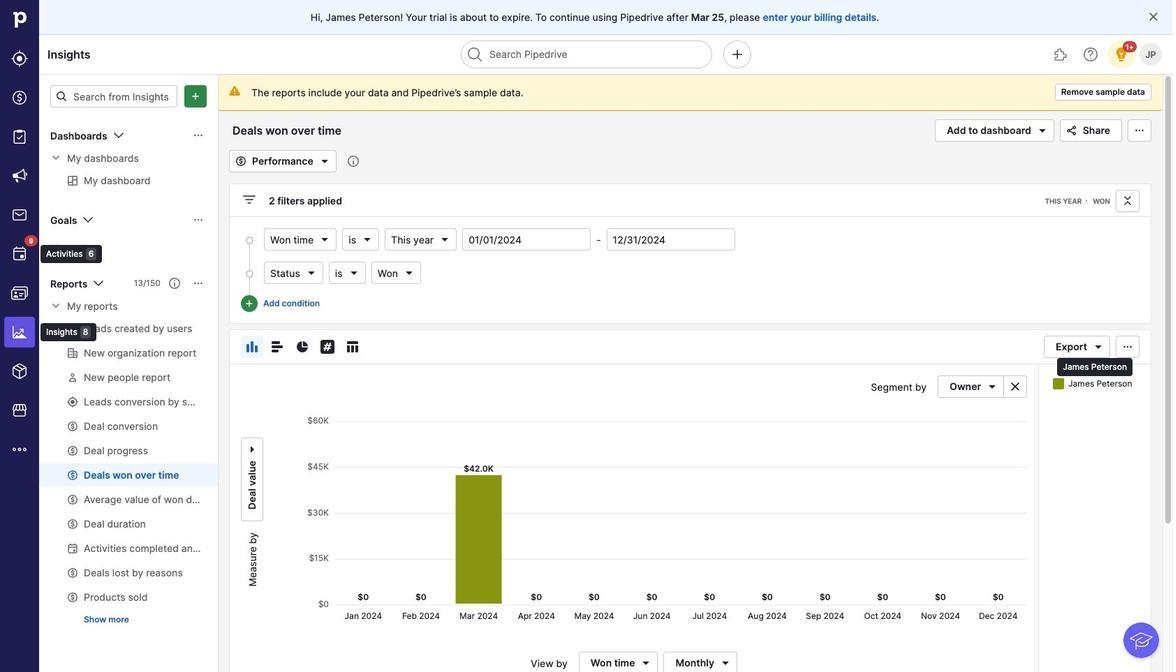 Task type: vqa. For each thing, say whether or not it's contained in the screenshot.
the topmost More actions image
no



Task type: locate. For each thing, give the bounding box(es) containing it.
products image
[[11, 363, 28, 380]]

MM/DD/YYYY text field
[[462, 228, 591, 251], [607, 228, 735, 251]]

color primary image
[[1148, 11, 1159, 22], [1034, 122, 1051, 139], [1063, 125, 1080, 136], [1131, 125, 1148, 136], [1119, 196, 1136, 207], [80, 212, 97, 228], [193, 214, 204, 226], [319, 234, 331, 245], [362, 234, 373, 245], [439, 234, 451, 245], [306, 267, 317, 279], [348, 267, 359, 279], [90, 275, 107, 292], [169, 278, 180, 289], [244, 339, 260, 355], [294, 339, 311, 355], [1090, 342, 1107, 353], [1119, 342, 1136, 353], [984, 381, 1001, 392], [638, 658, 655, 669], [717, 658, 734, 669]]

menu
[[0, 0, 102, 673]]

0 vertical spatial color secondary image
[[50, 300, 61, 311]]

region
[[269, 409, 1027, 633]]

0 horizontal spatial color secondary image
[[50, 300, 61, 311]]

1 vertical spatial color primary inverted image
[[244, 298, 255, 309]]

info image
[[348, 156, 359, 167]]

more image
[[11, 441, 28, 458]]

1 vertical spatial color secondary image
[[1007, 381, 1024, 392]]

color secondary image
[[50, 300, 61, 311], [1007, 381, 1024, 392]]

1 horizontal spatial color primary inverted image
[[244, 298, 255, 309]]

projects image
[[11, 128, 28, 145]]

menu item
[[0, 313, 39, 352]]

2 mm/dd/yyyy text field from the left
[[607, 228, 735, 251]]

color primary image
[[56, 91, 67, 102], [110, 127, 127, 144], [193, 130, 204, 141], [316, 153, 333, 170], [233, 156, 249, 167], [241, 191, 258, 208], [404, 267, 415, 279], [193, 278, 204, 289], [269, 339, 286, 355], [319, 339, 336, 355], [344, 339, 361, 355], [247, 442, 258, 458]]

1 horizontal spatial color secondary image
[[1007, 381, 1024, 392]]

0 horizontal spatial color primary inverted image
[[187, 91, 204, 102]]

1 horizontal spatial mm/dd/yyyy text field
[[607, 228, 735, 251]]

marketplace image
[[11, 402, 28, 419]]

color primary inverted image
[[187, 91, 204, 102], [244, 298, 255, 309]]

sales inbox image
[[11, 207, 28, 223]]

contacts image
[[11, 285, 28, 302]]

0 horizontal spatial mm/dd/yyyy text field
[[462, 228, 591, 251]]

1 mm/dd/yyyy text field from the left
[[462, 228, 591, 251]]

color warning image
[[229, 85, 240, 96]]

leads image
[[11, 50, 28, 67]]

None field
[[264, 228, 337, 251], [342, 228, 379, 251], [385, 228, 457, 251], [264, 262, 323, 284], [329, 262, 366, 284], [371, 262, 421, 284], [264, 228, 337, 251], [342, 228, 379, 251], [385, 228, 457, 251], [264, 262, 323, 284], [329, 262, 366, 284], [371, 262, 421, 284]]



Task type: describe. For each thing, give the bounding box(es) containing it.
Search from Insights text field
[[50, 85, 177, 108]]

home image
[[9, 9, 30, 30]]

knowledge center bot, also known as kc bot is an onboarding assistant that allows you to see the list of onboarding items in one place for quick and easy reference. this improves your in-app experience. image
[[1124, 623, 1159, 659]]

insights image
[[11, 324, 28, 341]]

0 vertical spatial color primary inverted image
[[187, 91, 204, 102]]

quick add image
[[729, 46, 746, 63]]

Deals won over time field
[[229, 122, 367, 140]]

color undefined image
[[11, 246, 28, 263]]

color secondary image
[[50, 152, 61, 163]]

sales assistant image
[[1113, 46, 1130, 63]]

quick help image
[[1082, 46, 1099, 63]]

deals image
[[11, 89, 28, 106]]

Search Pipedrive field
[[461, 41, 712, 68]]

campaigns image
[[11, 168, 28, 184]]



